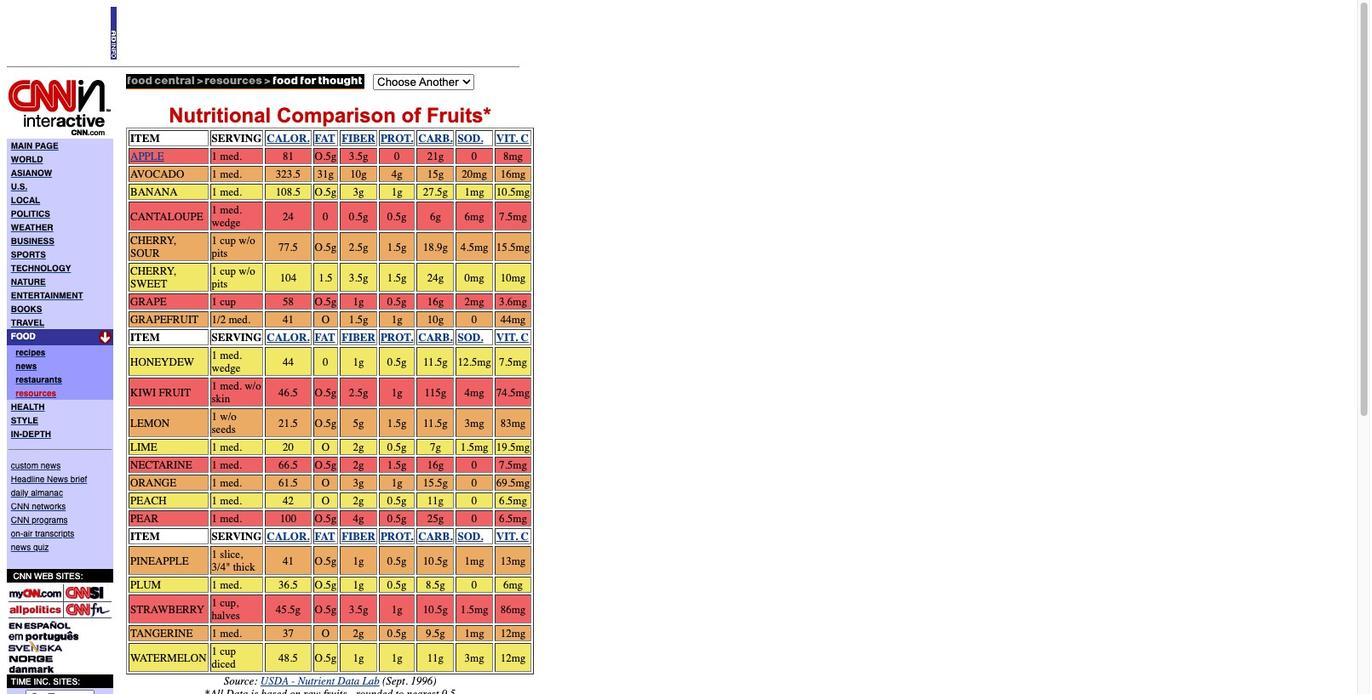 Task type: locate. For each thing, give the bounding box(es) containing it.
on-
[[11, 529, 23, 539]]

115g
[[425, 386, 446, 399]]

3mg for 12mg
[[465, 652, 484, 665]]

2 11.5g from the top
[[423, 417, 448, 430]]

2 1.5mg from the top
[[460, 603, 488, 616]]

1 fat link from the top
[[315, 132, 335, 145]]

c down 44mg
[[521, 331, 529, 344]]

skin
[[212, 393, 230, 405]]

prot. for fiber link for fat link for first sod. "link"
[[381, 132, 413, 145]]

serving down '1/2 med.'
[[212, 331, 262, 344]]

8 1 from the top
[[212, 349, 217, 362]]

o.5g up the 31g
[[315, 150, 337, 163]]

0 vertical spatial vit. c
[[496, 132, 529, 145]]

1 o from the top
[[322, 313, 330, 326]]

0 vertical spatial 3g
[[353, 186, 364, 198]]

1 vertical spatial fat
[[315, 331, 335, 344]]

1 7.5mg from the top
[[499, 210, 527, 223]]

1 vertical spatial 41
[[283, 555, 294, 568]]

1 inside strawberry 1 cup, halves
[[212, 597, 217, 610]]

2 wedge from the top
[[212, 362, 241, 375]]

carb.
[[418, 132, 453, 145], [418, 331, 453, 344], [418, 530, 453, 543]]

med. for 100
[[220, 513, 242, 525]]

c up 13mg
[[521, 530, 529, 543]]

1 vertical spatial 10.5g
[[423, 603, 448, 616]]

4 o.5g from the top
[[315, 295, 337, 308]]

1 item from the top
[[130, 132, 160, 145]]

news inside recipes news restaurants resources health style in-depth
[[16, 361, 37, 371]]

technology
[[11, 263, 71, 273]]

calor. for 1st sod. "link" from the bottom of the page
[[267, 530, 310, 543]]

fiber link for fat link for first sod. "link"
[[342, 132, 375, 145]]

0 vertical spatial fiber
[[342, 132, 375, 145]]

1 vertical spatial serving calor. fat fiber prot. carb. sod.
[[212, 331, 483, 344]]

3 vit. c from the top
[[496, 530, 529, 543]]

1 calor. from the top
[[267, 132, 310, 145]]

7.5mg up 74.5mg
[[499, 356, 527, 368]]

serving calor. fat fiber prot. carb. sod. down 100
[[212, 530, 483, 543]]

serving calor. fat fiber prot. carb. sod. down comparison
[[212, 132, 483, 145]]

calor. up 44 on the bottom of the page
[[267, 331, 310, 344]]

nature link
[[11, 277, 46, 287]]

0 vertical spatial sites:
[[56, 571, 83, 582]]

o.5g down the 31g
[[315, 186, 337, 198]]

usda
[[260, 675, 289, 688]]

4 1 from the top
[[212, 204, 217, 216]]

1 vertical spatial 2.5g
[[349, 386, 368, 399]]

2 3g from the top
[[353, 477, 364, 490]]

0 vertical spatial serving calor. fat fiber prot. carb. sod.
[[212, 132, 483, 145]]

o.5g for 81
[[315, 150, 337, 163]]

w/o down skin
[[220, 410, 237, 423]]

travel
[[11, 318, 44, 328]]

0 vertical spatial 2.5g
[[349, 241, 368, 253]]

1 vertical spatial serving
[[212, 331, 262, 344]]

transcripts
[[35, 529, 74, 539]]

nutrient
[[298, 675, 335, 688]]

med. inside 1 med. wedge
[[220, 349, 242, 362]]

0 vertical spatial 3mg
[[465, 417, 484, 430]]

1 vertical spatial 7.5mg
[[499, 356, 527, 368]]

81
[[283, 150, 294, 163]]

2 vertical spatial carb.
[[418, 530, 453, 543]]

3 item from the top
[[130, 530, 160, 543]]

med. for 37
[[220, 628, 242, 640]]

0 vertical spatial fat
[[315, 132, 335, 145]]

3mg for 83mg
[[465, 417, 484, 430]]

2 vertical spatial calor.
[[267, 530, 310, 543]]

o.5g right 45.5g
[[315, 603, 337, 616]]

1 vertical spatial sites:
[[53, 677, 80, 687]]

2 calor. from the top
[[267, 331, 310, 344]]

1 vertical spatial fat link
[[315, 331, 335, 344]]

10mg
[[500, 271, 526, 284]]

1 vertical spatial 11.5g
[[423, 417, 448, 430]]

restaurants link
[[16, 375, 62, 385]]

serving for calor. link for fat link for first sod. "link"
[[212, 132, 262, 145]]

0mg
[[465, 271, 484, 284]]

1.5mg
[[460, 441, 488, 454], [460, 603, 488, 616]]

2 vertical spatial serving
[[212, 530, 262, 543]]

17 1 from the top
[[212, 579, 217, 592]]

16mg
[[500, 168, 526, 181]]

time inc. sites:
[[9, 677, 80, 687]]

vit. c link up 8mg
[[496, 132, 529, 145]]

58
[[283, 295, 294, 308]]

11 o.5g from the top
[[315, 603, 337, 616]]

cnn up on-
[[11, 515, 29, 525]]

1 fiber from the top
[[342, 132, 375, 145]]

15.5g
[[423, 477, 448, 490]]

3 calor. link from the top
[[267, 530, 310, 543]]

1.5mg 19.5mg
[[460, 441, 530, 454]]

pits for cherry, sour
[[212, 247, 228, 260]]

o.5g up source: usda - nutrient data lab (sept. 1996)
[[315, 652, 337, 665]]

cherry, down the cantaloupe at the top of page
[[130, 234, 176, 247]]

41 down 58
[[283, 313, 294, 326]]

resources
[[16, 388, 56, 399]]

1 vertical spatial vit.
[[496, 331, 518, 344]]

1.5mg left 86mg
[[460, 603, 488, 616]]

calor. up 81
[[267, 132, 310, 145]]

0
[[394, 150, 400, 163], [472, 150, 477, 163], [323, 210, 328, 223], [472, 313, 477, 326], [323, 356, 328, 368], [472, 459, 477, 472], [472, 477, 477, 490], [472, 495, 477, 507], [472, 513, 477, 525], [472, 579, 477, 592]]

1 prot. link from the top
[[381, 132, 413, 145]]

serving for calor. link associated with 1st sod. "link" from the bottom of the page's fat link
[[212, 530, 262, 543]]

0 vertical spatial 12mg
[[500, 628, 526, 640]]

o.5g for 108.5
[[315, 186, 337, 198]]

10g
[[350, 168, 367, 181], [427, 313, 444, 326]]

prot. link
[[381, 132, 413, 145], [381, 331, 413, 344], [381, 530, 413, 543]]

0 vertical spatial 16g
[[427, 295, 444, 308]]

o.5g right 100
[[315, 513, 337, 525]]

10g right the 31g
[[350, 168, 367, 181]]

41 up 36.5 at the bottom left
[[283, 555, 294, 568]]

7.5mg down 19.5mg at the left of page
[[499, 459, 527, 472]]

item for fat link for first sod. "link"
[[130, 132, 160, 145]]

serving down nutritional
[[212, 132, 262, 145]]

2g
[[353, 441, 364, 454], [353, 459, 364, 472], [353, 495, 364, 507], [353, 628, 364, 640]]

1 vertical spatial 12mg
[[500, 652, 526, 665]]

1 2.5g from the top
[[349, 241, 368, 253]]

1 vertical spatial 3g
[[353, 477, 364, 490]]

1 cup w/o pits up 1 cup
[[212, 265, 255, 290]]

1 vertical spatial vit. c
[[496, 331, 529, 344]]

carb. down 25g
[[418, 530, 453, 543]]

2 vertical spatial fiber
[[342, 530, 375, 543]]

2 vertical spatial 1mg
[[465, 628, 484, 640]]

77.5
[[278, 241, 298, 253]]

12 o.5g from the top
[[315, 652, 337, 665]]

cnn
[[11, 502, 29, 512], [11, 515, 29, 525], [13, 571, 32, 582]]

carb. link up 115g
[[418, 331, 453, 344]]

world link
[[11, 154, 43, 164]]

fat link for 1st sod. "link" from the bottom of the page
[[315, 530, 335, 543]]

0 vertical spatial news
[[16, 361, 37, 371]]

pits
[[212, 247, 228, 260], [212, 278, 228, 290]]

3 3.5g from the top
[[349, 603, 368, 616]]

vit.
[[496, 132, 518, 145], [496, 331, 518, 344], [496, 530, 518, 543]]

in-depth link
[[11, 429, 51, 439]]

quiz
[[33, 542, 49, 553]]

o.5g right thick
[[315, 555, 337, 568]]

1 vertical spatial carb.
[[418, 331, 453, 344]]

2 cup from the top
[[220, 265, 236, 278]]

46.5
[[278, 386, 298, 399]]

1 vertical spatial c
[[521, 331, 529, 344]]

1 vertical spatial calor. link
[[267, 331, 310, 344]]

1 3g from the top
[[353, 186, 364, 198]]

c up 8mg
[[521, 132, 529, 145]]

0 vertical spatial vit. c link
[[496, 132, 529, 145]]

20mg
[[462, 168, 487, 181]]

16g for 0.5g
[[427, 295, 444, 308]]

3.5g down comparison
[[349, 150, 368, 163]]

1 med. wedge
[[212, 349, 242, 375]]

1 inside 1 w/o seeds
[[212, 410, 217, 423]]

carb. up 21g on the top left of the page
[[418, 132, 453, 145]]

2 3mg from the top
[[465, 652, 484, 665]]

vit. c down 44mg
[[496, 331, 529, 344]]

3.6mg
[[499, 295, 527, 308]]

news down on-
[[11, 542, 31, 553]]

2g for 20
[[353, 441, 364, 454]]

1mg for 12mg
[[465, 628, 484, 640]]

1mg for 13mg
[[465, 555, 484, 568]]

usda - nutrient data lab link
[[260, 675, 380, 688]]

fruits*
[[427, 104, 491, 127]]

cup up '1/2 med.'
[[220, 295, 236, 308]]

3g right 108.5
[[353, 186, 364, 198]]

11g up 25g
[[427, 495, 444, 507]]

0 vertical spatial c
[[521, 132, 529, 145]]

1.5
[[319, 271, 332, 284]]

15.5mg
[[496, 241, 530, 253]]

0.5g for 11.5g
[[387, 356, 407, 368]]

5 1 from the top
[[212, 234, 217, 247]]

2 fiber link from the top
[[342, 331, 375, 344]]

med. inside 1 med. w/o skin
[[220, 380, 242, 393]]

11.5g up 115g
[[423, 356, 448, 368]]

9 1 from the top
[[212, 380, 217, 393]]

1 vertical spatial 11g
[[427, 652, 444, 665]]

serving calor. fat fiber prot. carb. sod. down 1.5
[[212, 331, 483, 344]]

3mg
[[465, 417, 484, 430], [465, 652, 484, 665]]

2 7.5mg from the top
[[499, 356, 527, 368]]

calor. for first sod. "link"
[[267, 132, 310, 145]]

1 for grape
[[212, 295, 217, 308]]

1 vertical spatial item
[[130, 331, 160, 344]]

apple link
[[130, 148, 164, 163]]

1 vertical spatial prot.
[[381, 331, 413, 344]]

item down pear on the left
[[130, 530, 160, 543]]

1mg left 13mg
[[465, 555, 484, 568]]

3.5g right 45.5g
[[349, 603, 368, 616]]

3 1mg from the top
[[465, 628, 484, 640]]

2 vit. c from the top
[[496, 331, 529, 344]]

cnn websites image
[[9, 585, 112, 674]]

calor. link up 81
[[267, 132, 310, 145]]

1 41 from the top
[[283, 313, 294, 326]]

carb. up 115g
[[418, 331, 453, 344]]

med. for 36.5
[[220, 579, 242, 592]]

3.5g for 0
[[349, 150, 368, 163]]

carb. link up 21g on the top left of the page
[[418, 132, 453, 145]]

1 for cherry, sour
[[212, 234, 217, 247]]

1 vertical spatial news
[[41, 461, 61, 471]]

6mg up 4.5mg
[[465, 210, 484, 223]]

0 vertical spatial 4g
[[391, 168, 402, 181]]

o for 41
[[322, 313, 330, 326]]

8mg
[[503, 150, 523, 163]]

1 calor. link from the top
[[267, 132, 310, 145]]

0 vertical spatial 3.5g
[[349, 150, 368, 163]]

1 vertical spatial prot. link
[[381, 331, 413, 344]]

w/o inside 1 med. w/o skin
[[245, 380, 261, 393]]

2 vertical spatial vit.
[[496, 530, 518, 543]]

3 fiber link from the top
[[342, 530, 375, 543]]

2 vertical spatial prot.
[[381, 530, 413, 543]]

3 fat from the top
[[315, 530, 335, 543]]

1 horizontal spatial 10g
[[427, 313, 444, 326]]

2 prot. from the top
[[381, 331, 413, 344]]

o.5g for 41
[[315, 555, 337, 568]]

vit. c link down 44mg
[[496, 331, 529, 344]]

1 2g from the top
[[353, 441, 364, 454]]

1 c from the top
[[521, 132, 529, 145]]

on-air transcripts link
[[11, 529, 74, 539]]

seeds
[[212, 423, 236, 436]]

cnn left web in the left of the page
[[13, 571, 32, 582]]

vit. up 13mg
[[496, 530, 518, 543]]

cup inside watermelon 1 cup diced
[[220, 645, 236, 658]]

1 cup from the top
[[220, 234, 236, 247]]

1 1 med. from the top
[[212, 150, 242, 163]]

1 for tangerine
[[212, 628, 217, 640]]

8 o.5g from the top
[[315, 513, 337, 525]]

cup up 1 cup
[[220, 265, 236, 278]]

1 vertical spatial wedge
[[212, 362, 241, 375]]

2 sod. link from the top
[[458, 331, 483, 344]]

0 vertical spatial serving
[[212, 132, 262, 145]]

o right 20
[[322, 441, 330, 454]]

1 vertical spatial 1 cup w/o pits
[[212, 265, 255, 290]]

diced
[[212, 658, 236, 671]]

o right 37
[[322, 628, 330, 640]]

16g down 7g
[[427, 459, 444, 472]]

news quiz link
[[11, 542, 49, 553]]

sites: right inc. at bottom
[[53, 677, 80, 687]]

1mg down 20mg
[[465, 186, 484, 198]]

news down recipes link
[[16, 361, 37, 371]]

1 vertical spatial 6mg
[[503, 579, 523, 592]]

1 serving from the top
[[212, 132, 262, 145]]

w/o left 77.5
[[239, 234, 255, 247]]

2 2.5g from the top
[[349, 386, 368, 399]]

2 3.5g from the top
[[349, 271, 368, 284]]

4g left 15g
[[391, 168, 402, 181]]

slice,
[[220, 548, 243, 561]]

o.5g for 66.5
[[315, 459, 337, 472]]

carb. link
[[418, 132, 453, 145], [418, 331, 453, 344], [418, 530, 453, 543]]

10 o.5g from the top
[[315, 579, 337, 592]]

1 3mg from the top
[[465, 417, 484, 430]]

11.5g
[[423, 356, 448, 368], [423, 417, 448, 430]]

sites:
[[56, 571, 83, 582], [53, 677, 80, 687]]

11g for 0.5g
[[427, 495, 444, 507]]

of
[[402, 104, 421, 127]]

0 vertical spatial calor.
[[267, 132, 310, 145]]

prot. for 1st sod. "link" from the bottom of the page's fat link fiber link
[[381, 530, 413, 543]]

0 vertical spatial 7.5mg
[[499, 210, 527, 223]]

vit. c for first sod. "link"
[[496, 132, 529, 145]]

c for second sod. "link" from the bottom
[[521, 331, 529, 344]]

vit. c up 8mg
[[496, 132, 529, 145]]

7 1 med. from the top
[[212, 495, 242, 507]]

0 for 15.5g
[[472, 477, 477, 490]]

2 vertical spatial fat link
[[315, 530, 335, 543]]

cnn down daily
[[11, 502, 29, 512]]

2 vertical spatial prot. link
[[381, 530, 413, 543]]

0.5g for 8.5g
[[387, 579, 407, 592]]

0.5g for 9.5g
[[387, 628, 407, 640]]

1 med. for 42
[[212, 495, 242, 507]]

1 vertical spatial 6.5mg
[[499, 513, 527, 525]]

0 vertical spatial 1 cup w/o pits
[[212, 234, 255, 260]]

1 carb. link from the top
[[418, 132, 453, 145]]

serving calor. fat fiber prot. carb. sod. for 1st sod. "link" from the bottom of the page's fat link fiber link
[[212, 530, 483, 543]]

1 vertical spatial fiber link
[[342, 331, 375, 344]]

2 o from the top
[[322, 441, 330, 454]]

o right 42
[[322, 495, 330, 507]]

2 c from the top
[[521, 331, 529, 344]]

news for headline
[[41, 461, 61, 471]]

med.
[[220, 150, 242, 163], [220, 168, 242, 181], [220, 186, 242, 198], [220, 204, 242, 216], [229, 313, 250, 326], [220, 349, 242, 362], [220, 380, 242, 393], [220, 441, 242, 454], [220, 459, 242, 472], [220, 477, 242, 490], [220, 495, 242, 507], [220, 513, 242, 525], [220, 579, 242, 592], [220, 628, 242, 640]]

74.5mg
[[496, 386, 530, 399]]

strawberry 1 cup, halves
[[130, 597, 240, 622]]

61.5
[[278, 477, 298, 490]]

calor. link down 100
[[267, 530, 310, 543]]

0.5g for 10.5g
[[387, 555, 407, 568]]

0.5g for 6g
[[387, 210, 407, 223]]

0 vertical spatial 10.5g
[[423, 555, 448, 568]]

3 fat link from the top
[[315, 530, 335, 543]]

2 1 med. from the top
[[212, 168, 242, 181]]

w/o inside 1 w/o seeds
[[220, 410, 237, 423]]

item down grapefruit
[[130, 331, 160, 344]]

o.5g left 5g
[[315, 417, 337, 430]]

104
[[280, 271, 296, 284]]

w/o left 104 on the top left of the page
[[239, 265, 255, 278]]

1 inside 1 med. wedge
[[212, 349, 217, 362]]

vit. up 8mg
[[496, 132, 518, 145]]

1mg for 10.5mg
[[465, 186, 484, 198]]

serving calor. fat fiber prot. carb. sod.
[[212, 132, 483, 145], [212, 331, 483, 344], [212, 530, 483, 543]]

2 vertical spatial calor. link
[[267, 530, 310, 543]]

3.5g right 1.5
[[349, 271, 368, 284]]

0 vertical spatial carb. link
[[418, 132, 453, 145]]

21g
[[427, 150, 444, 163]]

16g for 1.5g
[[427, 459, 444, 472]]

cherry, for sweet
[[130, 265, 176, 278]]

o right 61.5
[[322, 477, 330, 490]]

1 vit. c link from the top
[[496, 132, 529, 145]]

air
[[23, 529, 33, 539]]

o.5g
[[315, 150, 337, 163], [315, 186, 337, 198], [315, 241, 337, 253], [315, 295, 337, 308], [315, 386, 337, 399], [315, 417, 337, 430], [315, 459, 337, 472], [315, 513, 337, 525], [315, 555, 337, 568], [315, 579, 337, 592], [315, 603, 337, 616], [315, 652, 337, 665]]

fat for 1st sod. "link" from the bottom of the page's fat link
[[315, 530, 335, 543]]

1.5g
[[387, 241, 407, 253], [387, 271, 407, 284], [349, 313, 368, 326], [387, 417, 407, 430], [387, 459, 407, 472]]

2 vertical spatial vit. c link
[[496, 530, 529, 543]]

2 vertical spatial c
[[521, 530, 529, 543]]

7 1 from the top
[[212, 295, 217, 308]]

2 prot. link from the top
[[381, 331, 413, 344]]

med. for 81
[[220, 150, 242, 163]]

sites: for cnn web sites:
[[56, 571, 83, 582]]

6 1 from the top
[[212, 265, 217, 278]]

vit. c up 13mg
[[496, 530, 529, 543]]

0 horizontal spatial 10g
[[350, 168, 367, 181]]

watermelon 1 cup diced
[[130, 645, 236, 671]]

2 cherry, from the top
[[130, 265, 176, 278]]

0 horizontal spatial 4g
[[353, 513, 364, 525]]

o for 37
[[322, 628, 330, 640]]

0 vertical spatial prot.
[[381, 132, 413, 145]]

calor. link up 44 on the bottom of the page
[[267, 331, 310, 344]]

48.5
[[278, 652, 298, 665]]

o.5g right 66.5
[[315, 459, 337, 472]]

o.5g for 100
[[315, 513, 337, 525]]

2 vertical spatial carb. link
[[418, 530, 453, 543]]

1 vertical spatial pits
[[212, 278, 228, 290]]

11g down 9.5g
[[427, 652, 444, 665]]

carb. for second sod. "link" from the bottom
[[418, 331, 453, 344]]

med. inside cantaloupe 1 med. wedge
[[220, 204, 242, 216]]

6 1 med. from the top
[[212, 477, 242, 490]]

4g
[[391, 168, 402, 181], [353, 513, 364, 525]]

1.5mg left 19.5mg at the left of page
[[460, 441, 488, 454]]

1 12mg from the top
[[500, 628, 526, 640]]

2 o.5g from the top
[[315, 186, 337, 198]]

lab
[[362, 675, 380, 688]]

wedge right the cantaloupe at the top of page
[[212, 216, 241, 229]]

2 vertical spatial serving calor. fat fiber prot. carb. sod.
[[212, 530, 483, 543]]

12mg
[[500, 628, 526, 640], [500, 652, 526, 665]]

2 vit. c link from the top
[[496, 331, 529, 344]]

2 carb. link from the top
[[418, 331, 453, 344]]

3g down 5g
[[353, 477, 364, 490]]

o.5g right 46.5
[[315, 386, 337, 399]]

2 vertical spatial sod.
[[458, 530, 483, 543]]

1 vertical spatial cherry,
[[130, 265, 176, 278]]

1 vertical spatial 16g
[[427, 459, 444, 472]]

7.5mg down 10.5mg
[[499, 210, 527, 223]]

1 vit. from the top
[[496, 132, 518, 145]]

0 vertical spatial vit.
[[496, 132, 518, 145]]

0 vertical spatial 11g
[[427, 495, 444, 507]]

1 6.5mg from the top
[[499, 495, 527, 507]]

3.5g for 1g
[[349, 603, 368, 616]]

0 vertical spatial pits
[[212, 247, 228, 260]]

vit. down 44mg
[[496, 331, 518, 344]]

0 vertical spatial 1mg
[[465, 186, 484, 198]]

0 vertical spatial calor. link
[[267, 132, 310, 145]]

item for 1st sod. "link" from the bottom of the page's fat link
[[130, 530, 160, 543]]

3 prot. from the top
[[381, 530, 413, 543]]

0 vertical spatial 11.5g
[[423, 356, 448, 368]]

21.5
[[278, 417, 298, 430]]

1 inside 1 slice, 3/4" thick
[[212, 548, 217, 561]]

6mg up 86mg
[[503, 579, 523, 592]]

o.5g up 1.5
[[315, 241, 337, 253]]

4g right 100
[[353, 513, 364, 525]]

1 fat from the top
[[315, 132, 335, 145]]

w/o right skin
[[245, 380, 261, 393]]

0 vertical spatial cnn
[[11, 502, 29, 512]]

1 cherry, from the top
[[130, 234, 176, 247]]

2 1mg from the top
[[465, 555, 484, 568]]

2 vertical spatial fat
[[315, 530, 335, 543]]

3.5g
[[349, 150, 368, 163], [349, 271, 368, 284], [349, 603, 368, 616]]

sites: right web in the left of the page
[[56, 571, 83, 582]]

1 horizontal spatial 6mg
[[503, 579, 523, 592]]

o.5g down 1.5
[[315, 295, 337, 308]]

o down 1.5
[[322, 313, 330, 326]]

7.5mg for 6mg
[[499, 210, 527, 223]]

2 vertical spatial vit. c
[[496, 530, 529, 543]]

1 11g from the top
[[427, 495, 444, 507]]

0 vertical spatial wedge
[[212, 216, 241, 229]]

cherry, down sour
[[130, 265, 176, 278]]

4 1 med. from the top
[[212, 441, 242, 454]]

9 1 med. from the top
[[212, 579, 242, 592]]

1 10.5g from the top
[[423, 555, 448, 568]]

1 serving calor. fat fiber prot. carb. sod. from the top
[[212, 132, 483, 145]]

2 2g from the top
[[353, 459, 364, 472]]

1 vertical spatial vit. c link
[[496, 331, 529, 344]]

2 vertical spatial item
[[130, 530, 160, 543]]

news
[[47, 474, 68, 485]]

3 calor. from the top
[[267, 530, 310, 543]]

18 1 from the top
[[212, 597, 217, 610]]

2 vertical spatial 7.5mg
[[499, 459, 527, 472]]

10.5g down 8.5g
[[423, 603, 448, 616]]

10 1 from the top
[[212, 410, 217, 423]]

36.5
[[278, 579, 298, 592]]

3 sod. from the top
[[458, 530, 483, 543]]

9 o.5g from the top
[[315, 555, 337, 568]]

2 10.5g from the top
[[423, 603, 448, 616]]

cnn programs link
[[11, 515, 68, 525]]

3 prot. link from the top
[[381, 530, 413, 543]]

2 vertical spatial 3.5g
[[349, 603, 368, 616]]

prot. link for 1st sod. "link" from the bottom of the page's fat link fiber link
[[381, 530, 413, 543]]

serving up slice,
[[212, 530, 262, 543]]

1 cup w/o pits for 77.5
[[212, 234, 255, 260]]

wedge up 1 med. w/o skin
[[212, 362, 241, 375]]

20 1 from the top
[[212, 645, 217, 658]]

1 cup w/o pits left 77.5
[[212, 234, 255, 260]]

2.5g right 77.5
[[349, 241, 368, 253]]

1 vertical spatial fiber
[[342, 331, 375, 344]]

carb. for 1st sod. "link" from the bottom of the page
[[418, 530, 453, 543]]

1 vit. c from the top
[[496, 132, 529, 145]]

0 vertical spatial 1.5mg
[[460, 441, 488, 454]]

news up headline news brief link
[[41, 461, 61, 471]]

o.5g right 36.5 at the bottom left
[[315, 579, 337, 592]]

1 1.5mg from the top
[[460, 441, 488, 454]]

2.5g up 5g
[[349, 386, 368, 399]]

41 for o.5g
[[283, 555, 294, 568]]

1 vertical spatial calor.
[[267, 331, 310, 344]]

3 1 from the top
[[212, 186, 217, 198]]

1 vertical spatial sod.
[[458, 331, 483, 344]]

11.5g up 7g
[[423, 417, 448, 430]]

1 med. w/o skin
[[212, 380, 261, 405]]

0 vertical spatial 41
[[283, 313, 294, 326]]

10g down 24g
[[427, 313, 444, 326]]

2 1 cup w/o pits from the top
[[212, 265, 255, 290]]

item up the apple link at the left
[[130, 132, 160, 145]]

1 vertical spatial sod. link
[[458, 331, 483, 344]]

0 vertical spatial item
[[130, 132, 160, 145]]

3.5g for 1.5g
[[349, 271, 368, 284]]

serving calor. fat fiber prot. carb. sod. for fiber link related to fat link associated with second sod. "link" from the bottom
[[212, 331, 483, 344]]

5 1 med. from the top
[[212, 459, 242, 472]]

4 o from the top
[[322, 495, 330, 507]]

med. for 44
[[220, 349, 242, 362]]

11 1 from the top
[[212, 441, 217, 454]]

15 1 from the top
[[212, 513, 217, 525]]

0 vertical spatial sod. link
[[458, 132, 483, 145]]

source: usda - nutrient data lab (sept. 1996)
[[224, 675, 436, 688]]

2 carb. from the top
[[418, 331, 453, 344]]

prot.
[[381, 132, 413, 145], [381, 331, 413, 344], [381, 530, 413, 543]]

3 carb. from the top
[[418, 530, 453, 543]]

1 11.5g from the top
[[423, 356, 448, 368]]

2 pits from the top
[[212, 278, 228, 290]]

calor. down 100
[[267, 530, 310, 543]]

sites: for time inc. sites:
[[53, 677, 80, 687]]

vit. c link up 13mg
[[496, 530, 529, 543]]

0 vertical spatial 6.5mg
[[499, 495, 527, 507]]

carb. link down 25g
[[418, 530, 453, 543]]

10.5g up 8.5g
[[423, 555, 448, 568]]

cantaloupe 1 med. wedge
[[130, 204, 242, 229]]

12 1 from the top
[[212, 459, 217, 472]]

11.5g for 12.5mg
[[423, 356, 448, 368]]

cup up source: in the bottom of the page
[[220, 645, 236, 658]]

cup
[[220, 234, 236, 247], [220, 265, 236, 278], [220, 295, 236, 308], [220, 645, 236, 658]]

0 for 25g
[[472, 513, 477, 525]]

1 inside 1 med. w/o skin
[[212, 380, 217, 393]]



Task type: describe. For each thing, give the bounding box(es) containing it.
0 vertical spatial 6mg
[[465, 210, 484, 223]]

1 med. for 36.5
[[212, 579, 242, 592]]

health link
[[11, 402, 45, 412]]

83mg
[[500, 417, 526, 430]]

2 sod. from the top
[[458, 331, 483, 344]]

24
[[283, 210, 294, 223]]

7.5mg for 0
[[499, 459, 527, 472]]

banana
[[130, 186, 178, 198]]

calor. link for fat link associated with second sod. "link" from the bottom
[[267, 331, 310, 344]]

cnn web sites:
[[9, 571, 83, 582]]

inc.
[[34, 677, 51, 687]]

1 med. for 100
[[212, 513, 242, 525]]

weather
[[11, 222, 53, 232]]

ad info image
[[111, 7, 117, 60]]

13mg
[[500, 555, 526, 568]]

networks
[[32, 502, 66, 512]]

o.5g for 36.5
[[315, 579, 337, 592]]

w/o for 46.5
[[245, 380, 261, 393]]

cup for 58
[[220, 295, 236, 308]]

fiber link for fat link associated with second sod. "link" from the bottom
[[342, 331, 375, 344]]

brief
[[71, 474, 87, 485]]

6.5mg for 11g
[[499, 495, 527, 507]]

med. for 46.5
[[220, 380, 242, 393]]

recipes news restaurants resources health style in-depth
[[11, 347, 62, 439]]

o.5g for 48.5
[[315, 652, 337, 665]]

2g for 42
[[353, 495, 364, 507]]

cherry, for sour
[[130, 234, 176, 247]]

fat link for second sod. "link" from the bottom
[[315, 331, 335, 344]]

main page world asianow u.s. local politics weather business sports technology nature entertainment books travel
[[11, 140, 83, 328]]

cup for 104
[[220, 265, 236, 278]]

calor. link for 1st sod. "link" from the bottom of the page's fat link
[[267, 530, 310, 543]]

2.5g for 1.5g
[[349, 241, 368, 253]]

tangerine
[[130, 628, 193, 640]]

1 vertical spatial cnn
[[11, 515, 29, 525]]

0 for 21g
[[472, 150, 477, 163]]

vit. for first sod. "link"
[[496, 132, 518, 145]]

thick
[[233, 561, 255, 574]]

1 for honeydew
[[212, 349, 217, 362]]

entertainment link
[[11, 290, 83, 301]]

o.5g for 46.5
[[315, 386, 337, 399]]

fat for fat link associated with second sod. "link" from the bottom
[[315, 331, 335, 344]]

100
[[280, 513, 296, 525]]

1 for peach
[[212, 495, 217, 507]]

4.5mg 15.5mg
[[460, 241, 530, 253]]

37
[[283, 628, 294, 640]]

calor. link for fat link for first sod. "link"
[[267, 132, 310, 145]]

0 for 16g
[[472, 459, 477, 472]]

o for 42
[[322, 495, 330, 507]]

3 sod. link from the top
[[458, 530, 483, 543]]

vit. c link for first sod. "link"
[[496, 132, 529, 145]]

vit. for second sod. "link" from the bottom
[[496, 331, 518, 344]]

1 med. for 20
[[212, 441, 242, 454]]

1 for banana
[[212, 186, 217, 198]]

cup,
[[220, 597, 239, 610]]

41 for o
[[283, 313, 294, 326]]

sports link
[[11, 249, 46, 260]]

1 for cherry, sweet
[[212, 265, 217, 278]]

kiwi
[[130, 386, 156, 399]]

vit. c for second sod. "link" from the bottom
[[496, 331, 529, 344]]

1 1 from the top
[[212, 150, 217, 163]]

cnnin image
[[7, 74, 113, 139]]

11.5g for 3mg
[[423, 417, 448, 430]]

fruit
[[159, 386, 191, 399]]

u.s.
[[11, 181, 27, 192]]

asianow link
[[11, 168, 52, 178]]

nutritional
[[169, 104, 271, 127]]

med. for 20
[[220, 441, 242, 454]]

108.5
[[276, 186, 301, 198]]

health
[[11, 402, 45, 412]]

2 vertical spatial cnn
[[13, 571, 32, 582]]

c for first sod. "link"
[[521, 132, 529, 145]]

apple
[[130, 150, 164, 163]]

o.5g for 77.5
[[315, 241, 337, 253]]

2 vertical spatial news
[[11, 542, 31, 553]]

politics link
[[11, 209, 50, 219]]

1 med. for 61.5
[[212, 477, 242, 490]]

1 cup w/o pits for 104
[[212, 265, 255, 290]]

pits for cherry, sweet
[[212, 278, 228, 290]]

(sept.
[[382, 675, 408, 688]]

66.5
[[278, 459, 298, 472]]

12.5mg 7.5mg
[[458, 356, 527, 368]]

vit. c link for 1st sod. "link" from the bottom of the page
[[496, 530, 529, 543]]

headline
[[11, 474, 45, 485]]

0.5g for 11g
[[387, 495, 407, 507]]

fat link for first sod. "link"
[[315, 132, 335, 145]]

1 for nectarine
[[212, 459, 217, 472]]

grape
[[130, 295, 167, 308]]

med. for 41
[[229, 313, 250, 326]]

comparison
[[277, 104, 396, 127]]

fiber link for 1st sod. "link" from the bottom of the page's fat link
[[342, 530, 375, 543]]

c for 1st sod. "link" from the bottom of the page
[[521, 530, 529, 543]]

o.5g for 45.5g
[[315, 603, 337, 616]]

44
[[283, 356, 294, 368]]

daily
[[11, 488, 28, 498]]

1 horizontal spatial 4g
[[391, 168, 402, 181]]

cnn networks link
[[11, 502, 66, 512]]

med. for 42
[[220, 495, 242, 507]]

323.5
[[276, 168, 301, 181]]

0 vertical spatial 10g
[[350, 168, 367, 181]]

1996)
[[411, 675, 436, 688]]

source:
[[224, 675, 258, 688]]

1.5g for 2.5g
[[387, 241, 407, 253]]

w/o for 77.5
[[239, 234, 255, 247]]

18.9g
[[423, 241, 448, 253]]

10.5g for 1mg
[[423, 555, 448, 568]]

1.5g for 3.5g
[[387, 271, 407, 284]]

2 fiber from the top
[[342, 331, 375, 344]]

politics
[[11, 209, 50, 219]]

4mg
[[465, 386, 484, 399]]

1 sod. from the top
[[458, 132, 483, 145]]

3 fiber from the top
[[342, 530, 375, 543]]

vit. c link for second sod. "link" from the bottom
[[496, 331, 529, 344]]

1 for orange
[[212, 477, 217, 490]]

nature
[[11, 277, 46, 287]]

watermelon
[[130, 652, 207, 665]]

business
[[11, 236, 54, 246]]

o for 20
[[322, 441, 330, 454]]

news link
[[16, 361, 37, 371]]

cherry, sour
[[130, 234, 176, 260]]

sports
[[11, 249, 46, 260]]

11g for 1g
[[427, 652, 444, 665]]

1 w/o seeds
[[212, 410, 237, 436]]

0 for 10g
[[472, 313, 477, 326]]

u.s. link
[[11, 181, 27, 192]]

data
[[337, 675, 360, 688]]

med. for 108.5
[[220, 186, 242, 198]]

prot. for fiber link related to fat link associated with second sod. "link" from the bottom
[[381, 331, 413, 344]]

o.5g for 21.5
[[315, 417, 337, 430]]

daily almanac link
[[11, 488, 63, 498]]

news for restaurants
[[16, 361, 37, 371]]

6g
[[430, 210, 441, 223]]

calor. for second sod. "link" from the bottom
[[267, 331, 310, 344]]

1 for avocado
[[212, 168, 217, 181]]

1 vertical spatial 10g
[[427, 313, 444, 326]]

1 sod. link from the top
[[458, 132, 483, 145]]

1 med. for 108.5
[[212, 186, 242, 198]]

1 med. for 323.5
[[212, 168, 242, 181]]

1.5mg for 1.5mg 19.5mg
[[460, 441, 488, 454]]

1 inside cantaloupe 1 med. wedge
[[212, 204, 217, 216]]

1/2 med.
[[212, 313, 250, 326]]

almanac
[[31, 488, 63, 498]]

headline news brief link
[[11, 474, 87, 485]]

45.5g
[[276, 603, 301, 616]]

resources link
[[16, 388, 56, 399]]

3g for o.5g
[[353, 186, 364, 198]]

sweet
[[130, 278, 167, 290]]

1 inside watermelon 1 cup diced
[[212, 645, 217, 658]]

serving calor. fat fiber prot. carb. sod. for fiber link for fat link for first sod. "link"
[[212, 132, 483, 145]]

1 slice, 3/4" thick
[[212, 548, 255, 574]]

vit. c for 1st sod. "link" from the bottom of the page
[[496, 530, 529, 543]]

27.5g
[[423, 186, 448, 198]]

1 cup
[[212, 295, 236, 308]]

1 med. for 66.5
[[212, 459, 242, 472]]

business link
[[11, 236, 54, 246]]

travel link
[[11, 318, 44, 328]]

12mg for 1mg
[[500, 628, 526, 640]]

0.5g for 16g
[[387, 295, 407, 308]]

cherry, sweet
[[130, 265, 176, 290]]

web
[[34, 571, 53, 582]]

peach
[[130, 495, 167, 507]]

nutritional comparison of fruits*
[[169, 104, 491, 127]]

0.5g for 7g
[[387, 441, 407, 454]]

25g
[[427, 513, 444, 525]]

wedge inside cantaloupe 1 med. wedge
[[212, 216, 241, 229]]

0 for 8.5g
[[472, 579, 477, 592]]

kiwi fruit
[[130, 386, 191, 399]]

1 for lime
[[212, 441, 217, 454]]

pear
[[130, 513, 159, 525]]

12.5mg
[[458, 356, 491, 368]]

3/4"
[[212, 561, 230, 574]]

0 for 11g
[[472, 495, 477, 507]]

wedge inside 1 med. wedge
[[212, 362, 241, 375]]

1 med. for 81
[[212, 150, 242, 163]]



Task type: vqa. For each thing, say whether or not it's contained in the screenshot.
1.5g
yes



